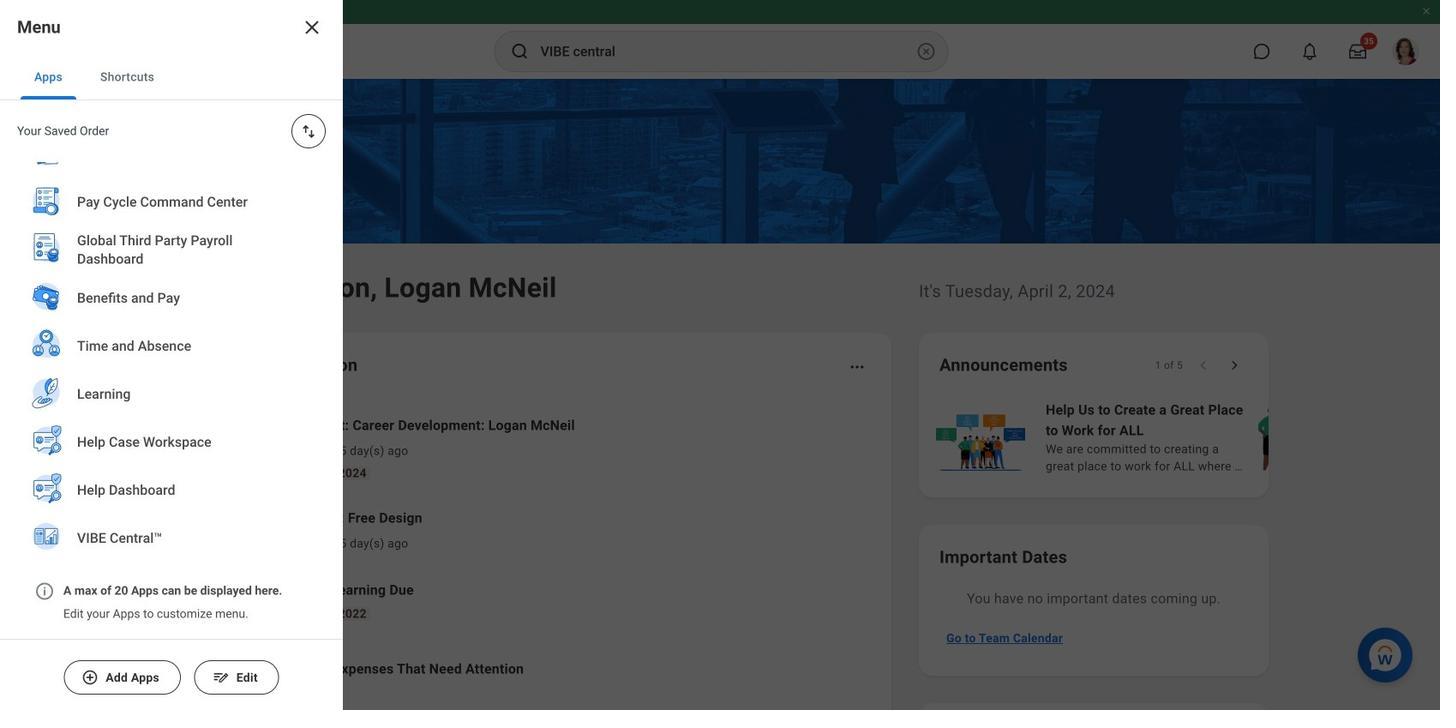 Task type: vqa. For each thing, say whether or not it's contained in the screenshot.
Tag icon
no



Task type: locate. For each thing, give the bounding box(es) containing it.
list
[[0, 0, 343, 576], [933, 398, 1441, 477], [192, 401, 871, 703]]

x circle image
[[916, 41, 937, 62]]

chevron right small image
[[1226, 357, 1244, 374]]

status
[[1156, 358, 1183, 372]]

chevron left small image
[[1195, 357, 1213, 374]]

dashboard expenses image
[[217, 656, 243, 682]]

main content
[[0, 79, 1441, 710]]

sort image
[[300, 123, 317, 140]]

banner
[[0, 0, 1441, 79]]

book open image
[[217, 587, 243, 613]]

close environment banner image
[[1422, 6, 1432, 16]]

tab list
[[0, 55, 343, 100]]



Task type: describe. For each thing, give the bounding box(es) containing it.
text edit image
[[213, 669, 230, 686]]

x image
[[302, 17, 322, 38]]

notifications large image
[[1302, 43, 1319, 60]]

info image
[[34, 581, 55, 602]]

profile logan mcneil element
[[1382, 33, 1430, 70]]

plus circle image
[[82, 669, 99, 686]]

inbox large image
[[1350, 43, 1367, 60]]

global navigation dialog
[[0, 0, 343, 710]]

search image
[[510, 41, 530, 62]]



